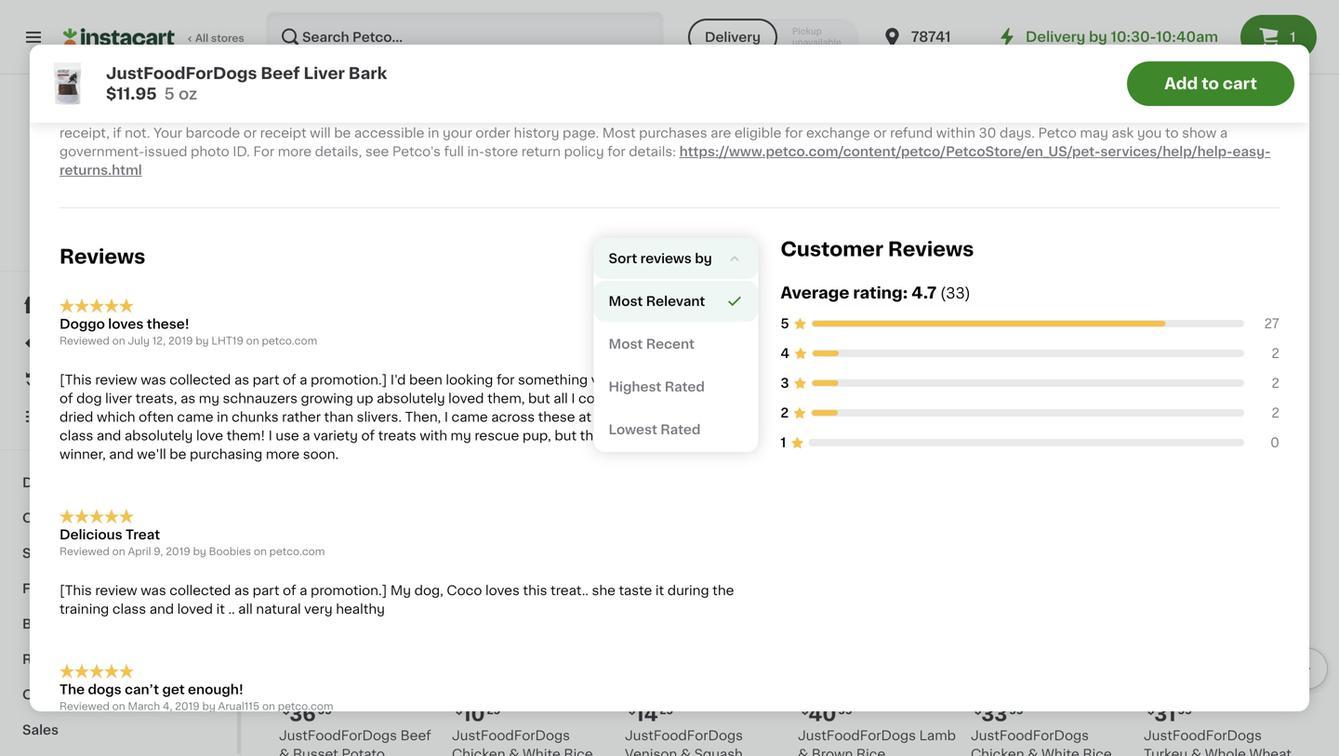 Task type: locate. For each thing, give the bounding box(es) containing it.
the left the realm
[[684, 374, 706, 387]]

1 vertical spatial collected
[[170, 584, 231, 597]]

bark inside justfoodfordogs chicken apple bark
[[1070, 389, 1099, 402]]

1 vertical spatial part
[[253, 584, 280, 597]]

turkey up service
[[625, 31, 669, 44]]

2 29 from the left
[[660, 706, 674, 716]]

are down 'petco'
[[621, 429, 641, 443]]

beef inside justfoodfordogs beef & russet potato pantry fresh
[[920, 371, 951, 384]]

2 vertical spatial 2019
[[175, 701, 200, 712]]

in-
[[427, 108, 445, 121], [468, 145, 485, 158]]

1 12.5 from the left
[[279, 443, 300, 453]]

5 add button from the left
[[1052, 184, 1124, 217]]

29 inside $ 10 29
[[487, 706, 501, 716]]

0 vertical spatial petco.com
[[262, 336, 317, 346]]

1 horizontal spatial bark
[[487, 389, 516, 402]]

for
[[785, 127, 803, 140], [608, 145, 626, 158], [497, 374, 515, 387]]

coco
[[447, 584, 482, 597]]

18
[[1145, 85, 1156, 95]]

[this
[[60, 374, 92, 387], [60, 584, 92, 597]]

1 part from the top
[[253, 374, 280, 387]]

1 vertical spatial was
[[680, 392, 706, 405]]

0 vertical spatial all
[[554, 392, 568, 405]]

7 right 4
[[809, 346, 821, 366]]

russet down $ 7 95 at the right of the page
[[812, 389, 858, 402]]

to inside 'link'
[[133, 244, 144, 254]]

justfoodfordogs chicken breast treats button
[[971, 0, 1130, 79]]

in- right the full
[[468, 145, 485, 158]]

other
[[22, 689, 61, 702]]

add button for 12
[[1052, 184, 1124, 217]]

1 review from the top
[[95, 374, 137, 387]]

we'll
[[137, 448, 166, 461]]

1 macaroni from the left
[[625, 49, 686, 62]]

1 vertical spatial in-
[[468, 145, 485, 158]]

1 add button from the left
[[360, 184, 432, 217]]

retail
[[786, 108, 819, 121]]

1 horizontal spatial macaroni
[[1145, 49, 1205, 62]]

the inside items purchased through instacart can only be returned in-store. go to the customer service desk at any petco retail store and present your transaction barcode, if available, or instacart receipt, if not. your barcode or receipt will be accessible in your order history page. most purchases are eligible for exchange or refund within 30 days. petco may ask you to show a government-issued photo id. for more details, see petco's full in-store return policy for details:
[[525, 108, 546, 121]]

beef inside item carousel region
[[401, 729, 431, 742]]

1 horizontal spatial oz.,
[[635, 425, 653, 435]]

1 horizontal spatial 95
[[823, 347, 836, 357]]

rated inside button
[[665, 381, 705, 394]]

class inside [this review was collected as part of a promotion.] i'd been looking for something very similar in the realm of dog liver treats, as my schnauzers growing up absolutely loved them, but all i could find here was freeze- dried which often came in chunks rather than slivers.   then, i came across these at our petco obedience class and absolutely love them!  i use a variety of treats with my rescue pup, but these are definitely a winner, and we'll be purchasing more soon.
[[60, 429, 93, 443]]

justfoodfordogs turkey & whole wheat macaroni button
[[625, 0, 783, 97]]

$ for 36
[[283, 706, 290, 716]]

99 inside $ 40 99
[[839, 706, 853, 716]]

details:
[[629, 145, 677, 158]]

these!
[[147, 318, 189, 331]]

add left vital
[[55, 244, 77, 254]]

1 vertical spatial reviewed
[[60, 547, 110, 557]]

be right we'll
[[170, 448, 187, 461]]

store down 'order'
[[485, 145, 518, 158]]

1 fresh from the left
[[325, 408, 361, 421]]

rice inside justfoodfordogs lamb & brown rice
[[857, 748, 886, 756]]

a up natural
[[300, 584, 307, 597]]

services/help/help-
[[1101, 145, 1233, 158]]

loved down looking
[[449, 392, 484, 405]]

& inside button
[[509, 31, 520, 44]]

1 vertical spatial for
[[608, 145, 626, 158]]

russet inside item carousel region
[[293, 748, 339, 756]]

add inside 'link'
[[55, 244, 77, 254]]

1 vertical spatial review
[[95, 584, 137, 597]]

desk
[[666, 108, 698, 121]]

0 vertical spatial class
[[60, 429, 93, 443]]

36
[[290, 705, 316, 724]]

1 vertical spatial most relevant
[[609, 295, 706, 308]]

loves
[[108, 318, 144, 331], [486, 584, 520, 597]]

1 7 from the left
[[290, 346, 301, 366]]

liver inside justfoodfordogs beef liver bark $11.95 5 oz
[[304, 66, 345, 81]]

highest
[[609, 381, 662, 394]]

$ inside $ 12 95
[[975, 347, 982, 357]]

for inside [this review was collected as part of a promotion.] i'd been looking for something very similar in the realm of dog liver treats, as my schnauzers growing up absolutely loved them, but all i could find here was freeze- dried which often came in chunks rather than slivers.   then, i came across these at our petco obedience class and absolutely love them!  i use a variety of treats with my rescue pup, but these are definitely a winner, and we'll be purchasing more soon.
[[497, 374, 515, 387]]

dogs
[[22, 476, 58, 489]]

it left ..
[[216, 603, 225, 616]]

relevant right sort
[[661, 250, 721, 263]]

more down use
[[266, 448, 300, 461]]

0 horizontal spatial wheat
[[731, 31, 773, 44]]

be right only at the left of page
[[348, 108, 365, 121]]

1 horizontal spatial i
[[445, 411, 448, 424]]

$ inside $ 7 95
[[802, 347, 809, 357]]

$ inside "$ 36 99"
[[283, 706, 290, 716]]

liver
[[105, 392, 132, 405]]

total for 5
[[664, 425, 688, 435]]

add down the eligible
[[741, 194, 769, 207]]

and down which
[[97, 429, 121, 443]]

1 horizontal spatial 30
[[979, 127, 997, 140]]

3 95 from the left
[[1005, 347, 1019, 357]]

at inside [this review was collected as part of a promotion.] i'd been looking for something very similar in the realm of dog liver treats, as my schnauzers growing up absolutely loved them, but all i could find here was freeze- dried which often came in chunks rather than slivers.   then, i came across these at our petco obedience class and absolutely love them!  i use a variety of treats with my rescue pup, but these are definitely a winner, and we'll be purchasing more soon.
[[579, 411, 592, 424]]

add button down policy
[[533, 184, 605, 217]]

birds link
[[11, 607, 226, 642]]

1 horizontal spatial 29
[[660, 706, 674, 716]]

to
[[1202, 76, 1220, 92], [508, 108, 521, 121], [1166, 127, 1179, 140], [133, 244, 144, 254]]

1 horizontal spatial if
[[1112, 108, 1121, 121]]

$ inside $ 14 29
[[629, 706, 636, 716]]

as inside [this review was collected as part of a promotion.] my dog, coco loves this treat.. she taste it during the training class and loved it .. all natural very healthy
[[234, 584, 249, 597]]

the inside [this review was collected as part of a promotion.] my dog, coco loves this treat.. she taste it during the training class and loved it .. all natural very healthy
[[713, 584, 735, 597]]

5 for 5 oz
[[452, 425, 459, 435]]

29 inside $ 14 29
[[660, 706, 674, 716]]

29 for 14
[[660, 706, 674, 716]]

policy
[[564, 145, 604, 158]]

exchange
[[807, 127, 871, 140]]

1 vertical spatial very
[[304, 603, 333, 616]]

27
[[1265, 317, 1280, 330]]

0 horizontal spatial reviews
[[60, 247, 146, 267]]

pets
[[63, 547, 93, 560], [64, 689, 95, 702]]

russet for 36
[[293, 748, 339, 756]]

i'd
[[391, 374, 406, 387]]

$ for 33
[[975, 706, 982, 716]]

0 vertical spatial [this
[[60, 374, 92, 387]]

rice inside button
[[564, 31, 593, 44]]

store up exchange
[[822, 108, 856, 121]]

2 [this from the top
[[60, 584, 92, 597]]

1 justfoodfordogs turkey & whole wheat macaroni from the left
[[625, 12, 773, 62]]

2 horizontal spatial i
[[572, 392, 575, 405]]

store.
[[445, 108, 482, 121]]

wheat up cart
[[1250, 31, 1292, 44]]

oz., for 5
[[635, 425, 653, 435]]

2 instacart from the left
[[1205, 108, 1263, 121]]

1 vertical spatial more
[[266, 448, 300, 461]]

oz inside justfoodfordogs beef liver bark $11.95 5 oz
[[179, 86, 197, 102]]

99 inside $ 31 99
[[1179, 706, 1193, 716]]

1 horizontal spatial total
[[664, 425, 688, 435]]

by inside delicious treat reviewed on april 9, 2019 by boobies on petco.com
[[193, 547, 206, 557]]

schnauzers
[[223, 392, 298, 405]]

0 vertical spatial loved
[[449, 392, 484, 405]]

$ for 17
[[629, 347, 636, 357]]

1 vertical spatial rated
[[661, 424, 701, 437]]

0 horizontal spatial justfoodfordogs turkey & whole wheat macaroni
[[625, 12, 773, 62]]

these down our
[[580, 429, 617, 443]]

0 vertical spatial most relevant button
[[598, 242, 755, 272]]

fish link
[[11, 571, 226, 607]]

1 99 from the left
[[318, 706, 332, 716]]

2 reviewed from the top
[[60, 547, 110, 557]]

part inside [this review was collected as part of a promotion.] i'd been looking for something very similar in the realm of dog liver treats, as my schnauzers growing up absolutely loved them, but all i could find here was freeze- dried which often came in chunks rather than slivers.   then, i came across these at our petco obedience class and absolutely love them!  i use a variety of treats with my rescue pup, but these are definitely a winner, and we'll be purchasing more soon.
[[253, 374, 280, 387]]

part
[[253, 374, 280, 387], [253, 584, 280, 597]]

pantry staples
[[279, 133, 430, 153]]

2 vertical spatial reviewed
[[60, 701, 110, 712]]

95 for 12
[[1005, 347, 1019, 357]]

accessible
[[354, 127, 425, 140]]

2 collected from the top
[[170, 584, 231, 597]]

1 collected from the top
[[170, 374, 231, 387]]

total
[[324, 66, 348, 76], [1188, 85, 1212, 95], [664, 425, 688, 435]]

review inside [this review was collected as part of a promotion.] i'd been looking for something very similar in the realm of dog liver treats, as my schnauzers growing up absolutely loved them, but all i could find here was freeze- dried which often came in chunks rather than slivers.   then, i came across these at our petco obedience class and absolutely love them!  i use a variety of treats with my rescue pup, but these are definitely a winner, and we'll be purchasing more soon.
[[95, 374, 137, 387]]

95 inside $ 7 95
[[823, 347, 836, 357]]

2 7 from the left
[[809, 346, 821, 366]]

1 vertical spatial promotion.]
[[311, 584, 387, 597]]

pets for other
[[64, 689, 95, 702]]

0 horizontal spatial 7
[[290, 346, 301, 366]]

dogs
[[88, 683, 122, 696]]

1 horizontal spatial 1
[[1291, 31, 1296, 44]]

been
[[409, 374, 443, 387]]

0 horizontal spatial absolutely
[[125, 429, 193, 443]]

at
[[701, 108, 714, 121], [579, 411, 592, 424]]

0 horizontal spatial delivery
[[705, 31, 761, 44]]

3 add button from the left
[[706, 184, 778, 217]]

12.5 down justfoodfordogs beef & russet potato pantry fresh
[[798, 443, 819, 453]]

rice for 40
[[857, 748, 886, 756]]

buy it again
[[52, 373, 131, 386]]

2019 inside the dogs can't get enough! reviewed on march 4, 2019 by arual115 on petco.com
[[175, 701, 200, 712]]

to inside button
[[1202, 76, 1220, 92]]

oz., inside product group
[[635, 425, 653, 435]]

on left july
[[112, 336, 125, 346]]

it right taste
[[656, 584, 665, 597]]

oz down variety
[[302, 443, 315, 453]]

1 horizontal spatial it
[[216, 603, 225, 616]]

add button down https://www.petco.com/content/petco/petcostore/en_us/pet-
[[879, 184, 951, 217]]

breast
[[1028, 31, 1071, 44]]

rice
[[564, 31, 593, 44], [391, 389, 420, 402], [564, 748, 593, 756], [857, 748, 886, 756], [1083, 748, 1113, 756]]

0 vertical spatial the
[[525, 108, 546, 121]]

more inside items purchased through instacart can only be returned in-store. go to the customer service desk at any petco retail store and present your transaction barcode, if available, or instacart receipt, if not. your barcode or receipt will be accessible in your order history page. most purchases are eligible for exchange or refund within 30 days. petco may ask you to show a government-issued photo id. for more details, see petco's full in-store return policy for details:
[[278, 145, 312, 158]]

liver right 72
[[304, 66, 345, 81]]

product group containing add
[[452, 178, 610, 437]]

within right refund
[[937, 127, 976, 140]]

delivery inside button
[[705, 31, 761, 44]]

0 vertical spatial fish
[[920, 12, 947, 25]]

vital
[[79, 244, 103, 254]]

liver for justfoodfordogs beef liver bark $11.95 5 oz
[[304, 66, 345, 81]]

0 horizontal spatial oz.,
[[294, 66, 312, 76]]

None search field
[[266, 11, 664, 63]]

2019 right '4,'
[[175, 701, 200, 712]]

on right "arual115" at the bottom of the page
[[262, 701, 275, 712]]

7 inside 7 justfoodfordogs chicken & white rice pantry fresh
[[290, 346, 301, 366]]

and down 9,
[[150, 603, 174, 616]]

0 horizontal spatial your
[[443, 127, 473, 140]]

it
[[82, 373, 91, 386], [656, 584, 665, 597], [216, 603, 225, 616]]

2 vertical spatial petco.com
[[278, 701, 334, 712]]

99 inside $ 33 99
[[1010, 706, 1024, 716]]

1 horizontal spatial delivery
[[1026, 30, 1086, 44]]

$ for 14
[[629, 706, 636, 716]]

1 horizontal spatial very
[[592, 374, 620, 387]]

1 wheat from the left
[[731, 31, 773, 44]]

1 horizontal spatial 12.5 oz
[[798, 443, 834, 453]]

loved inside [this review was collected as part of a promotion.] i'd been looking for something very similar in the realm of dog liver treats, as my schnauzers growing up absolutely loved them, but all i could find here was freeze- dried which often came in chunks rather than slivers.   then, i came across these at our petco obedience class and absolutely love them!  i use a variety of treats with my rescue pup, but these are definitely a winner, and we'll be purchasing more soon.
[[449, 392, 484, 405]]

class down dried
[[60, 429, 93, 443]]

review for class
[[95, 584, 137, 597]]

buy
[[52, 373, 79, 386]]

1 horizontal spatial at
[[701, 108, 714, 121]]

add for justfoodfordogs beef & russet potato pantry fresh
[[914, 194, 942, 207]]

1 vertical spatial 30
[[979, 127, 997, 140]]

12.5 oz down use
[[279, 443, 315, 453]]

delivery
[[1026, 30, 1086, 44], [705, 31, 761, 44]]

options down (236)
[[1215, 85, 1255, 95]]

justfoodfordogs inside justfoodfordogs fish & sweet potato
[[798, 12, 917, 25]]

1 vertical spatial within
[[937, 127, 976, 140]]

1 vertical spatial total
[[1188, 85, 1212, 95]]

0 horizontal spatial or
[[244, 127, 257, 140]]

$ inside $ 40 99
[[802, 706, 809, 716]]

absolutely up 'then,'
[[377, 392, 445, 405]]

loves up july
[[108, 318, 144, 331]]

shop
[[52, 299, 87, 312]]

loves left 'this'
[[486, 584, 520, 597]]

99 for 33
[[1010, 706, 1024, 716]]

0 horizontal spatial these
[[538, 411, 576, 424]]

total left cart
[[1188, 85, 1212, 95]]

macaroni up service
[[625, 49, 686, 62]]

more down receipt
[[278, 145, 312, 158]]

& inside justfoodfordogs venison & squash
[[681, 748, 691, 756]]

all inside [this review was collected as part of a promotion.] i'd been looking for something very similar in the realm of dog liver treats, as my schnauzers growing up absolutely loved them, but all i could find here was freeze- dried which often came in chunks rather than slivers.   then, i came across these at our petco obedience class and absolutely love them!  i use a variety of treats with my rescue pup, but these are definitely a winner, and we'll be purchasing more soon.
[[554, 392, 568, 405]]

3 99 from the left
[[1010, 706, 1024, 716]]

[this up dog
[[60, 374, 92, 387]]

chicken inside justfoodfordogs chicken breast treats
[[971, 31, 1025, 44]]

justfoodfordogs inside justfoodfordogs chicken apple bark
[[971, 371, 1090, 384]]

options for 72 oz., 2 total options
[[350, 66, 390, 76]]

instacart logo image
[[63, 26, 175, 48]]

in up petco's
[[428, 127, 440, 140]]

2019 inside doggo loves these! reviewed on july 12, 2019 by lht19 on petco.com
[[168, 336, 193, 346]]

0 horizontal spatial (33)
[[521, 410, 542, 420]]

$ for 31
[[1148, 706, 1155, 716]]

for
[[253, 145, 275, 158]]

95 inside $ 12 95
[[1005, 347, 1019, 357]]

petco.com right lht19
[[262, 336, 317, 346]]

justchicken
[[625, 389, 708, 402]]

as
[[234, 374, 249, 387], [181, 392, 196, 405], [234, 584, 249, 597]]

2 12.5 from the left
[[798, 443, 819, 453]]

more
[[112, 689, 147, 702]]

5 product group from the left
[[971, 178, 1130, 437]]

justfoodfordogs chicken apple bark
[[971, 371, 1099, 402]]

returned
[[368, 108, 424, 121]]

5 for 5
[[781, 317, 790, 330]]

2 horizontal spatial options
[[1215, 85, 1255, 95]]

collected
[[170, 374, 231, 387], [170, 584, 231, 597]]

0 horizontal spatial the
[[525, 108, 546, 121]]

12
[[982, 346, 1003, 366]]

2019 right 9,
[[166, 547, 191, 557]]

1 horizontal spatial store
[[485, 145, 518, 158]]

1 horizontal spatial liver
[[452, 389, 484, 402]]

0 vertical spatial loves
[[108, 318, 144, 331]]

other pets & more link
[[11, 677, 226, 713]]

part up schnauzers
[[253, 374, 280, 387]]

fish up 78741
[[920, 12, 947, 25]]

russet for 7
[[812, 389, 858, 402]]

petco.com
[[262, 336, 317, 346], [270, 547, 325, 557], [278, 701, 334, 712]]

promotion.]
[[311, 374, 387, 387], [311, 584, 387, 597]]

2 99 from the left
[[839, 706, 853, 716]]

oz for justfoodfordogs beef & russet potato pantry fresh
[[822, 443, 834, 453]]

0 horizontal spatial macaroni
[[625, 49, 686, 62]]

review up birds link
[[95, 584, 137, 597]]

2 came from the left
[[452, 411, 488, 424]]

12.5 oz down justfoodfordogs beef & russet potato pantry fresh
[[798, 443, 834, 453]]

0 vertical spatial justfoodfordogs beef & russet potato
[[279, 12, 431, 44]]

12.5 for justfoodfordogs beef & russet potato pantry fresh
[[798, 443, 819, 453]]

liver inside justfoodfordogs beef liver bark
[[452, 389, 484, 402]]

oz left rescue
[[461, 425, 474, 435]]

5 up 4
[[781, 317, 790, 330]]

any
[[717, 108, 741, 121]]

3 product group from the left
[[625, 178, 783, 437]]

add down policy
[[568, 194, 596, 207]]

class right training
[[112, 603, 146, 616]]

99 right 33
[[1010, 706, 1024, 716]]

chicken inside 7 justfoodfordogs chicken & white rice pantry fresh
[[279, 389, 333, 402]]

bark for justfoodfordogs beef liver bark $11.95 5 oz
[[349, 66, 387, 81]]

0 horizontal spatial 95
[[658, 347, 672, 357]]

whole inside justfoodfordogs turkey & whole whea
[[1206, 748, 1247, 756]]

service type group
[[688, 19, 859, 56]]

item carousel region
[[279, 529, 1329, 756]]

2 part from the top
[[253, 584, 280, 597]]

5 down 'petco'
[[625, 425, 632, 435]]

i left could
[[572, 392, 575, 405]]

pantry inside justfoodfordogs beef & russet potato pantry fresh
[[908, 389, 950, 402]]

chicken up rather
[[279, 389, 333, 402]]

0 vertical spatial your
[[941, 108, 970, 121]]

oz up through
[[179, 86, 197, 102]]

1 vertical spatial all
[[238, 603, 253, 616]]

justfoodfordogs inside justfoodfordogs beef liver bark
[[452, 371, 570, 384]]

95 for 17
[[658, 347, 672, 357]]

2 macaroni from the left
[[1145, 49, 1205, 62]]

https://www.petco.com/content/petco/petcostore/en_us/pet-
[[680, 145, 1101, 158]]

options for 5 oz., 2 total options
[[691, 425, 731, 435]]

2 review from the top
[[95, 584, 137, 597]]

0 vertical spatial 2019
[[168, 336, 193, 346]]

a inside [this review was collected as part of a promotion.] my dog, coco loves this treat.. she taste it during the training class and loved it .. all natural very healthy
[[300, 584, 307, 597]]

0 horizontal spatial loves
[[108, 318, 144, 331]]

than
[[324, 411, 354, 424]]

for right policy
[[608, 145, 626, 158]]

or up 'show' on the right of the page
[[1188, 108, 1201, 121]]

healthy
[[336, 603, 385, 616]]

again
[[94, 373, 131, 386]]

0 vertical spatial within
[[144, 76, 185, 89]]

0 horizontal spatial fresh
[[325, 408, 361, 421]]

product group
[[279, 178, 437, 456], [452, 178, 610, 437], [625, 178, 783, 437], [798, 178, 957, 456], [971, 178, 1130, 437]]

promotion.] up the "up"
[[311, 374, 387, 387]]

and
[[859, 108, 884, 121], [97, 429, 121, 443], [109, 448, 134, 461], [150, 603, 174, 616]]

4 add button from the left
[[879, 184, 951, 217]]

most recent button
[[594, 324, 759, 365]]

be inside [this review was collected as part of a promotion.] i'd been looking for something very similar in the realm of dog liver treats, as my schnauzers growing up absolutely loved them, but all i could find here was freeze- dried which often came in chunks rather than slivers.   then, i came across these at our petco obedience class and absolutely love them!  i use a variety of treats with my rescue pup, but these are definitely a winner, and we'll be purchasing more soon.
[[170, 448, 187, 461]]

reviewed inside the dogs can't get enough! reviewed on march 4, 2019 by arual115 on petco.com
[[60, 701, 110, 712]]

winner,
[[60, 448, 106, 461]]

0 vertical spatial total
[[324, 66, 348, 76]]

realm
[[709, 374, 746, 387]]

justfoodfordogs beef & russet potato down "$ 36 99"
[[279, 729, 431, 756]]

add for justfoodfordogs chicken apple bark
[[1088, 194, 1115, 207]]

sweet
[[812, 31, 853, 44]]

1 vertical spatial [this
[[60, 584, 92, 597]]

1 reviewed from the top
[[60, 336, 110, 346]]

12.5
[[279, 443, 300, 453], [798, 443, 819, 453]]

1 promotion.] from the top
[[311, 374, 387, 387]]

2 justfoodfordogs beef & russet potato from the top
[[279, 729, 431, 756]]

0 vertical spatial be
[[348, 108, 365, 121]]

definitely
[[645, 429, 706, 443]]

and inside [this review was collected as part of a promotion.] my dog, coco loves this treat.. she taste it during the training class and loved it .. all natural very healthy
[[150, 603, 174, 616]]

95 inside $ 17 95
[[658, 347, 672, 357]]

0 horizontal spatial bark
[[349, 66, 387, 81]]

the up history
[[525, 108, 546, 121]]

30 down "transaction"
[[979, 127, 997, 140]]

7 up 'growing'
[[290, 346, 301, 366]]

0 vertical spatial petco
[[745, 108, 783, 121]]

be up details,
[[334, 127, 351, 140]]

0 horizontal spatial total
[[324, 66, 348, 76]]

most up similar
[[609, 338, 643, 351]]

oz for justfoodfordogs chicken & white rice pantry fresh
[[302, 443, 315, 453]]

1
[[1291, 31, 1296, 44], [781, 437, 787, 450]]

0 horizontal spatial in
[[217, 411, 229, 424]]

but down something
[[529, 392, 551, 405]]

was for the
[[141, 584, 166, 597]]

for down retail
[[785, 127, 803, 140]]

russet up the 72 oz., 2 total options
[[293, 31, 339, 44]]

(33) inside average rating: 4.7 (33)
[[941, 286, 971, 301]]

chicken up store.
[[452, 31, 506, 44]]

review
[[95, 374, 137, 387], [95, 584, 137, 597]]

part for growing
[[253, 374, 280, 387]]

oz
[[179, 86, 197, 102], [461, 425, 474, 435], [302, 443, 315, 453], [822, 443, 834, 453]]

add down petco's
[[395, 194, 422, 207]]

3 reviewed from the top
[[60, 701, 110, 712]]

your up the full
[[443, 127, 473, 140]]

2 vertical spatial it
[[216, 603, 225, 616]]

7
[[290, 346, 301, 366], [809, 346, 821, 366]]

1 inside button
[[1291, 31, 1296, 44]]

chicken down $ 12 95
[[971, 389, 1025, 402]]

95 for 7
[[823, 347, 836, 357]]

0 vertical spatial review
[[95, 374, 137, 387]]

$ inside $ 10 29
[[456, 706, 463, 716]]

if up ask
[[1112, 108, 1121, 121]]

2019 down these!
[[168, 336, 193, 346]]

justfoodfordogs
[[279, 12, 397, 25], [452, 12, 570, 25], [625, 12, 743, 25], [798, 12, 917, 25], [971, 12, 1090, 25], [1145, 12, 1263, 25], [106, 66, 257, 81], [279, 371, 397, 384], [452, 371, 570, 384], [625, 371, 743, 384], [798, 371, 917, 384], [971, 371, 1090, 384], [279, 729, 397, 742], [452, 729, 570, 742], [625, 729, 743, 742], [798, 729, 917, 742], [971, 729, 1090, 742], [1145, 729, 1263, 742]]

total for 72
[[324, 66, 348, 76]]

(33) right 4.7
[[941, 286, 971, 301]]

a right 'show' on the right of the page
[[1221, 127, 1228, 140]]

0 vertical spatial rated
[[665, 381, 705, 394]]

collected inside [this review was collected as part of a promotion.] i'd been looking for something very similar in the realm of dog liver treats, as my schnauzers growing up absolutely loved them, but all i could find here was freeze- dried which often came in chunks rather than slivers.   then, i came across these at our petco obedience class and absolutely love them!  i use a variety of treats with my rescue pup, but these are definitely a winner, and we'll be purchasing more soon.
[[170, 374, 231, 387]]

1 vertical spatial class
[[112, 603, 146, 616]]

but right pup,
[[555, 429, 577, 443]]

petco down "barcode,"
[[1039, 127, 1077, 140]]

our
[[595, 411, 617, 424]]

small pets
[[22, 547, 93, 560]]

2 vertical spatial for
[[497, 374, 515, 387]]

review inside [this review was collected as part of a promotion.] my dog, coco loves this treat.. she taste it during the training class and loved it .. all natural very healthy
[[95, 584, 137, 597]]

your
[[941, 108, 970, 121], [443, 127, 473, 140]]

venison
[[625, 748, 678, 756]]

fresh inside justfoodfordogs beef & russet potato pantry fresh
[[798, 408, 835, 421]]

add down may
[[1088, 194, 1115, 207]]

bark inside justfoodfordogs beef liver bark $11.95 5 oz
[[349, 66, 387, 81]]

[this inside [this review was collected as part of a promotion.] my dog, coco loves this treat.. she taste it during the training class and loved it .. all natural very healthy
[[60, 584, 92, 597]]

add for justfoodfordogs justchicken
[[741, 194, 769, 207]]

justfoodfordogs inside button
[[452, 12, 570, 25]]

1 95 from the left
[[658, 347, 672, 357]]

part for all
[[253, 584, 280, 597]]

95 right 4
[[823, 347, 836, 357]]

1 29 from the left
[[487, 706, 501, 716]]

by down enough!
[[202, 701, 216, 712]]

add for justfoodfordogs chicken & white rice pantry fresh
[[395, 194, 422, 207]]

1 12.5 oz from the left
[[279, 443, 315, 453]]

1 vertical spatial 2019
[[166, 547, 191, 557]]

options inside product group
[[691, 425, 731, 435]]

1 horizontal spatial are
[[711, 127, 732, 140]]

95 right 12
[[1005, 347, 1019, 357]]

$ for 12
[[975, 347, 982, 357]]

2 horizontal spatial in
[[669, 374, 681, 387]]

review up liver
[[95, 374, 137, 387]]

oz., for 72
[[294, 66, 312, 76]]

in- right returned
[[427, 108, 445, 121]]

bark for justfoodfordogs beef liver bark
[[487, 389, 516, 402]]

everyday store prices link
[[56, 205, 182, 220]]

1 horizontal spatial options
[[691, 425, 731, 435]]

1 vertical spatial pets
[[64, 689, 95, 702]]

1 horizontal spatial came
[[452, 411, 488, 424]]

be
[[348, 108, 365, 121], [334, 127, 351, 140], [170, 448, 187, 461]]

1 vertical spatial loved
[[177, 603, 213, 616]]

of
[[283, 374, 296, 387], [60, 392, 73, 405], [362, 429, 375, 443], [283, 584, 296, 597]]

review for liver
[[95, 374, 137, 387]]

2 product group from the left
[[452, 178, 610, 437]]

part inside [this review was collected as part of a promotion.] my dog, coco loves this treat.. she taste it during the training class and loved it .. all natural very healthy
[[253, 584, 280, 597]]

1 horizontal spatial all
[[554, 392, 568, 405]]

justfoodfordogs turkey & whole wheat macaroni inside button
[[625, 12, 773, 62]]

1 vertical spatial liver
[[452, 389, 484, 402]]

details,
[[315, 145, 362, 158]]

2 horizontal spatial or
[[1188, 108, 1201, 121]]

0 vertical spatial very
[[592, 374, 620, 387]]

and up dogs link
[[109, 448, 134, 461]]

2 promotion.] from the top
[[311, 584, 387, 597]]

2 fresh from the left
[[798, 408, 835, 421]]

are down any
[[711, 127, 732, 140]]

2 add button from the left
[[533, 184, 605, 217]]

by left lht19
[[196, 336, 209, 346]]

1 [this from the top
[[60, 374, 92, 387]]

promotion.] for absolutely
[[311, 374, 387, 387]]

add button for 17
[[706, 184, 778, 217]]

by right reviews
[[695, 252, 713, 265]]

5 right with
[[452, 425, 459, 435]]

my
[[199, 392, 220, 405], [451, 429, 472, 443]]

apple
[[1028, 389, 1066, 402]]

staples
[[353, 133, 430, 153]]

promotion.] inside [this review was collected as part of a promotion.] i'd been looking for something very similar in the realm of dog liver treats, as my schnauzers growing up absolutely loved them, but all i could find here was freeze- dried which often came in chunks rather than slivers.   then, i came across these at our petco obedience class and absolutely love them!  i use a variety of treats with my rescue pup, but these are definitely a winner, and we'll be purchasing more soon.
[[311, 374, 387, 387]]

july
[[128, 336, 150, 346]]

2 95 from the left
[[823, 347, 836, 357]]

petco.com right "arual115" at the bottom of the page
[[278, 701, 334, 712]]

0 horizontal spatial very
[[304, 603, 333, 616]]

oz.,
[[294, 66, 312, 76], [1158, 85, 1177, 95], [635, 425, 653, 435]]

as up schnauzers
[[234, 374, 249, 387]]

0 vertical spatial my
[[199, 392, 220, 405]]

4 product group from the left
[[798, 178, 957, 456]]

0 horizontal spatial 12.5
[[279, 443, 300, 453]]

2 12.5 oz from the left
[[798, 443, 834, 453]]

growing
[[301, 392, 353, 405]]

$ inside $ 31 99
[[1148, 706, 1155, 716]]

whole
[[686, 31, 728, 44], [1206, 31, 1247, 44], [1206, 748, 1247, 756]]

of up schnauzers
[[283, 374, 296, 387]]

russet
[[293, 31, 339, 44], [812, 389, 858, 402], [293, 748, 339, 756]]

$ for 10
[[456, 706, 463, 716]]

petco
[[620, 411, 658, 424]]

in up justchicken
[[669, 374, 681, 387]]

2 horizontal spatial for
[[785, 127, 803, 140]]

4 99 from the left
[[1179, 706, 1193, 716]]

pantry
[[279, 133, 348, 153], [908, 389, 950, 402], [279, 408, 322, 421]]



Task type: describe. For each thing, give the bounding box(es) containing it.
$ 10 29
[[456, 705, 501, 724]]

squash
[[695, 748, 743, 756]]

justfoodfordogs beef & russet potato inside item carousel region
[[279, 729, 431, 756]]

april
[[128, 547, 151, 557]]

returns.html
[[60, 164, 142, 177]]

justfoodfordogs inside 7 justfoodfordogs chicken & white rice pantry fresh
[[279, 371, 397, 384]]

& inside justfoodfordogs lamb & brown rice
[[798, 748, 809, 756]]

99 for 31
[[1179, 706, 1193, 716]]

justfoodfordogs inside justfoodfordogs chicken breast treats
[[971, 12, 1090, 25]]

often
[[139, 411, 174, 424]]

& inside justfoodfordogs turkey & whole whea
[[1192, 748, 1202, 756]]

99 for 40
[[839, 706, 853, 716]]

chicken down $ 33 99
[[971, 748, 1025, 756]]

1 justfoodfordogs beef & russet potato from the top
[[279, 12, 431, 44]]

1 instacart from the left
[[227, 108, 286, 121]]

78741
[[912, 30, 951, 44]]

returns
[[93, 76, 141, 89]]

12.5 for justfoodfordogs chicken & white rice pantry fresh
[[279, 443, 300, 453]]

available,
[[1124, 108, 1185, 121]]

0 vertical spatial russet
[[293, 31, 339, 44]]

within inside items purchased through instacart can only be returned in-store. go to the customer service desk at any petco retail store and present your transaction barcode, if available, or instacart receipt, if not. your barcode or receipt will be accessible in your order history page. most purchases are eligible for exchange or refund within 30 days. petco may ask you to show a government-issued photo id. for more details, see petco's full in-store return policy for details:
[[937, 127, 976, 140]]

as for delicious treat
[[234, 584, 249, 597]]

2019 inside delicious treat reviewed on april 9, 2019 by boobies on petco.com
[[166, 547, 191, 557]]

rice inside 7 justfoodfordogs chicken & white rice pantry fresh
[[391, 389, 420, 402]]

1 vertical spatial be
[[334, 127, 351, 140]]

justfoodfordogs beef liver bark $11.95 5 oz
[[106, 66, 387, 102]]

deals link
[[11, 324, 226, 361]]

12.5 oz for justfoodfordogs beef & russet potato pantry fresh
[[798, 443, 834, 453]]

save
[[146, 244, 171, 254]]

reviewed inside doggo loves these! reviewed on july 12, 2019 by lht19 on petco.com
[[60, 336, 110, 346]]

a inside items purchased through instacart can only be returned in-store. go to the customer service desk at any petco retail store and present your transaction barcode, if available, or instacart receipt, if not. your barcode or receipt will be accessible in your order history page. most purchases are eligible for exchange or refund within 30 days. petco may ask you to show a government-issued photo id. for more details, see petco's full in-store return policy for details:
[[1221, 127, 1228, 140]]

could
[[579, 392, 615, 405]]

72
[[279, 66, 291, 76]]

$11.95
[[106, 86, 157, 102]]

justfoodfordogs chicken breast treats
[[971, 12, 1114, 44]]

1 vertical spatial in
[[669, 374, 681, 387]]

total for 18
[[1188, 85, 1212, 95]]

a down obedience
[[710, 429, 717, 443]]

1 vertical spatial if
[[113, 127, 122, 140]]

add button for 7
[[879, 184, 951, 217]]

promotion.] for very
[[311, 584, 387, 597]]

[this review was collected as part of a promotion.] i'd been looking for something very similar in the realm of dog liver treats, as my schnauzers growing up absolutely loved them, but all i could find here was freeze- dried which often came in chunks rather than slivers.   then, i came across these at our petco obedience class and absolutely love them!  i use a variety of treats with my rescue pup, but these are definitely a winner, and we'll be purchasing more soon.
[[60, 374, 756, 461]]

0 horizontal spatial within
[[144, 76, 185, 89]]

are inside [this review was collected as part of a promotion.] i'd been looking for something very similar in the realm of dog liver treats, as my schnauzers growing up absolutely loved them, but all i could find here was freeze- dried which often came in chunks rather than slivers.   then, i came across these at our petco obedience class and absolutely love them!  i use a variety of treats with my rescue pup, but these are definitely a winner, and we'll be purchasing more soon.
[[621, 429, 641, 443]]

by inside doggo loves these! reviewed on july 12, 2019 by lht19 on petco.com
[[196, 336, 209, 346]]

1 horizontal spatial for
[[608, 145, 626, 158]]

fish inside justfoodfordogs fish & sweet potato
[[920, 12, 947, 25]]

average rating: 4.7 (33)
[[781, 285, 971, 301]]

natural
[[256, 603, 301, 616]]

all
[[195, 33, 209, 43]]

1 horizontal spatial your
[[941, 108, 970, 121]]

id.
[[233, 145, 250, 158]]

cart
[[1224, 76, 1258, 92]]

macaroni inside button
[[625, 49, 686, 62]]

show
[[1183, 127, 1217, 140]]

during
[[668, 584, 710, 597]]

options for 18 oz., 2 total options
[[1215, 85, 1255, 95]]

0 vertical spatial it
[[82, 373, 91, 386]]

1 vertical spatial as
[[181, 392, 196, 405]]

all inside [this review was collected as part of a promotion.] my dog, coco loves this treat.. she taste it during the training class and loved it .. all natural very healthy
[[238, 603, 253, 616]]

1 vertical spatial my
[[451, 429, 472, 443]]

justfoodfordogs justchicken
[[625, 371, 743, 402]]

[this for dog
[[60, 374, 92, 387]]

class inside [this review was collected as part of a promotion.] my dog, coco loves this treat.. she taste it during the training class and loved it .. all natural very healthy
[[112, 603, 146, 616]]

reviewed inside delicious treat reviewed on april 9, 2019 by boobies on petco.com
[[60, 547, 110, 557]]

loves inside [this review was collected as part of a promotion.] my dog, coco loves this treat.. she taste it during the training class and loved it .. all natural very healthy
[[486, 584, 520, 597]]

$ for 7
[[802, 347, 809, 357]]

turkey inside button
[[625, 31, 669, 44]]

use
[[276, 429, 299, 443]]

1 vertical spatial (33)
[[521, 410, 542, 420]]

1 horizontal spatial absolutely
[[377, 392, 445, 405]]

the inside [this review was collected as part of a promotion.] i'd been looking for something very similar in the realm of dog liver treats, as my schnauzers growing up absolutely loved them, but all i could find here was freeze- dried which often came in chunks rather than slivers.   then, i came across these at our petco obedience class and absolutely love them!  i use a variety of treats with my rescue pup, but these are definitely a winner, and we'll be purchasing more soon.
[[684, 374, 706, 387]]

2 justfoodfordogs turkey & whole wheat macaroni from the left
[[1145, 12, 1292, 62]]

can't
[[125, 683, 159, 696]]

justfoodfordogs fish & sweet potato button
[[798, 0, 957, 79]]

by inside the dogs can't get enough! reviewed on march 4, 2019 by arual115 on petco.com
[[202, 701, 216, 712]]

2 wheat from the left
[[1250, 31, 1292, 44]]

4.7
[[912, 285, 937, 301]]

0 vertical spatial 30
[[188, 76, 206, 89]]

petco logo image
[[78, 97, 160, 179]]

beef inside justfoodfordogs beef liver bark $11.95 5 oz
[[261, 66, 300, 81]]

1 vertical spatial these
[[580, 429, 617, 443]]

justfoodfordogs inside justfoodfordogs beef & russet potato pantry fresh
[[798, 371, 917, 384]]

1 vertical spatial but
[[555, 429, 577, 443]]

petco.com inside doggo loves these! reviewed on july 12, 2019 by lht19 on petco.com
[[262, 336, 317, 346]]

loves inside doggo loves these! reviewed on july 12, 2019 by lht19 on petco.com
[[108, 318, 144, 331]]

1 vertical spatial most relevant button
[[594, 281, 759, 322]]

which
[[97, 411, 135, 424]]

wheat inside button
[[731, 31, 773, 44]]

1 vertical spatial fish
[[22, 582, 50, 596]]

rated for highest rated
[[665, 381, 705, 394]]

30 inside items purchased through instacart can only be returned in-store. go to the customer service desk at any petco retail store and present your transaction barcode, if available, or instacart receipt, if not. your barcode or receipt will be accessible in your order history page. most purchases are eligible for exchange or refund within 30 days. petco may ask you to show a government-issued photo id. for more details, see petco's full in-store return policy for details:
[[979, 127, 997, 140]]

potato inside justfoodfordogs fish & sweet potato
[[856, 31, 900, 44]]

slivers.
[[357, 411, 402, 424]]

12.5 oz for justfoodfordogs chicken & white rice pantry fresh
[[279, 443, 315, 453]]

as for doggo loves these!
[[234, 374, 249, 387]]

delivery for delivery by 10:30-10:40am
[[1026, 30, 1086, 44]]

most up the most recent
[[624, 250, 658, 263]]

1 came from the left
[[177, 411, 214, 424]]

$11.95 element
[[452, 344, 610, 368]]

justfoodfordogs chicken & white rice for 10
[[452, 729, 593, 756]]

justfoodfordogs fish & sweet potato
[[798, 12, 947, 44]]

1 product group from the left
[[279, 178, 437, 456]]

2 vertical spatial i
[[269, 429, 272, 443]]

most inside items purchased through instacart can only be returned in-store. go to the customer service desk at any petco retail store and present your transaction barcode, if available, or instacart receipt, if not. your barcode or receipt will be accessible in your order history page. most purchases are eligible for exchange or refund within 30 days. petco may ask you to show a government-issued photo id. for more details, see petco's full in-store return policy for details:
[[603, 127, 636, 140]]

march
[[128, 701, 160, 712]]

1 vertical spatial store
[[485, 145, 518, 158]]

https://www.petco.com/content/petco/petcostore/en_us/pet-services/help/help-easy- returns.html
[[60, 145, 1271, 177]]

[this review was collected as part of a promotion.] my dog, coco loves this treat.. she taste it during the training class and loved it .. all natural very healthy
[[60, 584, 735, 616]]

rice for 33
[[1083, 748, 1113, 756]]

the
[[60, 683, 85, 696]]

justfoodfordogs inside justfoodfordogs beef liver bark $11.95 5 oz
[[106, 66, 257, 81]]

you
[[1138, 127, 1163, 140]]

sales
[[22, 724, 59, 737]]

on left april
[[112, 547, 125, 557]]

99 for 36
[[318, 706, 332, 716]]

justfoodfordogs lamb & brown rice
[[798, 729, 957, 756]]

justfoodfordogs beef & russet potato pantry fresh
[[798, 371, 951, 421]]

fresh inside 7 justfoodfordogs chicken & white rice pantry fresh
[[325, 408, 361, 421]]

justfoodfordogs chicken & white rice for 33
[[971, 729, 1113, 756]]

petco.com inside delicious treat reviewed on april 9, 2019 by boobies on petco.com
[[270, 547, 325, 557]]

beef inside justfoodfordogs beef liver bark
[[574, 371, 605, 384]]

small
[[22, 547, 59, 560]]

variety
[[314, 429, 358, 443]]

1 vertical spatial relevant
[[646, 295, 706, 308]]

by left 10:30-
[[1090, 30, 1108, 44]]

justfoodfordogs inside justfoodfordogs turkey & whole whea
[[1145, 729, 1263, 742]]

collected for as
[[170, 374, 231, 387]]

0 vertical spatial these
[[538, 411, 576, 424]]

most inside button
[[609, 338, 643, 351]]

purchased
[[100, 108, 169, 121]]

10:30-
[[1111, 30, 1157, 44]]

of up lists
[[60, 392, 73, 405]]

rather
[[282, 411, 321, 424]]

& inside justfoodfordogs fish & sweet potato
[[798, 31, 809, 44]]

& inside justfoodfordogs beef & russet potato pantry fresh
[[798, 389, 809, 402]]

1 horizontal spatial reviews
[[889, 240, 975, 259]]

2 vertical spatial in
[[217, 411, 229, 424]]

other pets & more
[[22, 689, 147, 702]]

justfoodfordogs inside justfoodfordogs lamb & brown rice
[[798, 729, 917, 742]]

on right boobies
[[254, 547, 267, 557]]

turkey inside justfoodfordogs turkey & whole whea
[[1145, 748, 1188, 756]]

was for of
[[141, 374, 166, 387]]

bark for justfoodfordogs chicken apple bark
[[1070, 389, 1099, 402]]

items purchased through instacart can only be returned in-store. go to the customer service desk at any petco retail store and present your transaction barcode, if available, or instacart receipt, if not. your barcode or receipt will be accessible in your order history page. most purchases are eligible for exchange or refund within 30 days. petco may ask you to show a government-issued photo id. for more details, see petco's full in-store return policy for details:
[[60, 108, 1263, 158]]

0 vertical spatial most relevant
[[624, 250, 721, 263]]

1 horizontal spatial in-
[[468, 145, 485, 158]]

rated for lowest rated
[[661, 424, 701, 437]]

5 for 5 oz., 2 total options
[[625, 425, 632, 435]]

a up 'growing'
[[300, 374, 307, 387]]

0 vertical spatial for
[[785, 127, 803, 140]]

potato inside justfoodfordogs beef & russet potato pantry fresh
[[861, 389, 904, 402]]

turkey up 18
[[1145, 31, 1188, 44]]

sort
[[609, 252, 638, 265]]

all stores
[[195, 33, 244, 43]]

buy it again link
[[11, 361, 226, 398]]

pets for small
[[63, 547, 93, 560]]

0 horizontal spatial but
[[529, 392, 551, 405]]

most down sort
[[609, 295, 643, 308]]

1 horizontal spatial or
[[874, 127, 887, 140]]

potato inside item carousel region
[[342, 748, 385, 756]]

a right use
[[303, 429, 310, 443]]

more inside [this review was collected as part of a promotion.] i'd been looking for something very similar in the realm of dog liver treats, as my schnauzers growing up absolutely loved them, but all i could find here was freeze- dried which often came in chunks rather than slivers.   then, i came across these at our petco obedience class and absolutely love them!  i use a variety of treats with my rescue pup, but these are definitely a winner, and we'll be purchasing more soon.
[[266, 448, 300, 461]]

of down slivers.
[[362, 429, 375, 443]]

something
[[518, 374, 588, 387]]

store inside "everyday store prices" link
[[108, 207, 135, 217]]

chicken inside button
[[452, 31, 506, 44]]

loved inside [this review was collected as part of a promotion.] my dog, coco loves this treat.. she taste it during the training class and loved it .. all natural very healthy
[[177, 603, 213, 616]]

return
[[522, 145, 561, 158]]

liver for justfoodfordogs beef liver bark
[[452, 389, 484, 402]]

add for justfoodfordogs beef liver bark
[[568, 194, 596, 207]]

chicken down $ 10 29
[[452, 748, 506, 756]]

add right 18
[[1165, 76, 1199, 92]]

2 horizontal spatial it
[[656, 584, 665, 597]]

collected for loved
[[170, 584, 231, 597]]

justfoodfordogs chicken & white rice inside button
[[452, 12, 593, 44]]

[this for training
[[60, 584, 92, 597]]

to right go
[[508, 108, 521, 121]]

barcode,
[[1051, 108, 1109, 121]]

prices
[[138, 207, 171, 217]]

0 vertical spatial pantry
[[279, 133, 348, 153]]

on right lht19
[[246, 336, 259, 346]]

recent
[[646, 338, 695, 351]]

1 vertical spatial i
[[445, 411, 448, 424]]

https://www.petco.com/content/petco/petcostore/en_us/pet-services/help/help-easy- returns.html link
[[60, 145, 1271, 177]]

to up services/help/help-
[[1166, 127, 1179, 140]]

oz., for 18
[[1158, 85, 1177, 95]]

very inside [this review was collected as part of a promotion.] my dog, coco loves this treat.. she taste it during the training class and loved it .. all natural very healthy
[[304, 603, 333, 616]]

2 horizontal spatial store
[[822, 108, 856, 121]]

white inside 7 justfoodfordogs chicken & white rice pantry fresh
[[350, 389, 388, 402]]

0 vertical spatial in-
[[427, 108, 445, 121]]

(183)
[[348, 428, 374, 439]]

chicken inside justfoodfordogs chicken apple bark
[[971, 389, 1025, 402]]

whole inside button
[[686, 31, 728, 44]]

dried
[[60, 411, 93, 424]]

and inside items purchased through instacart can only be returned in-store. go to the customer service desk at any petco retail store and present your transaction barcode, if available, or instacart receipt, if not. your barcode or receipt will be accessible in your order history page. most purchases are eligible for exchange or refund within 30 days. petco may ask you to show a government-issued photo id. for more details, see petco's full in-store return policy for details:
[[859, 108, 884, 121]]

pup,
[[523, 429, 552, 443]]

0 horizontal spatial 1
[[781, 437, 787, 450]]

rice for 10
[[564, 748, 593, 756]]

up
[[357, 392, 374, 405]]

product group containing 12
[[971, 178, 1130, 437]]

& inside 7 justfoodfordogs chicken & white rice pantry fresh
[[336, 389, 346, 402]]

service
[[616, 108, 663, 121]]

0 vertical spatial relevant
[[661, 250, 721, 263]]

average
[[781, 285, 850, 301]]

in inside items purchased through instacart can only be returned in-store. go to the customer service desk at any petco retail store and present your transaction barcode, if available, or instacart receipt, if not. your barcode or receipt will be accessible in your order history page. most purchases are eligible for exchange or refund within 30 days. petco may ask you to show a government-issued photo id. for more details, see petco's full in-store return policy for details:
[[428, 127, 440, 140]]

not.
[[125, 127, 150, 140]]

1 vertical spatial absolutely
[[125, 429, 193, 443]]

refund
[[891, 127, 933, 140]]

5 inside justfoodfordogs beef liver bark $11.95 5 oz
[[164, 86, 175, 102]]

lht19
[[212, 336, 244, 346]]

can
[[289, 108, 313, 121]]

them!
[[227, 429, 265, 443]]

treats
[[378, 429, 417, 443]]

product group containing 17
[[625, 178, 783, 437]]

get
[[162, 683, 185, 696]]

everyday store prices
[[56, 207, 171, 217]]

at inside items purchased through instacart can only be returned in-store. go to the customer service desk at any petco retail store and present your transaction barcode, if available, or instacart receipt, if not. your barcode or receipt will be accessible in your order history page. most purchases are eligible for exchange or refund within 30 days. petco may ask you to show a government-issued photo id. for more details, see petco's full in-store return policy for details:
[[701, 108, 714, 121]]

lowest rated
[[609, 424, 701, 437]]

$ for 40
[[802, 706, 809, 716]]

find
[[619, 392, 644, 405]]

lowest rated button
[[594, 410, 759, 451]]

10:40am
[[1157, 30, 1219, 44]]

issued
[[144, 145, 187, 158]]

very inside [this review was collected as part of a promotion.] i'd been looking for something very similar in the realm of dog liver treats, as my schnauzers growing up absolutely loved them, but all i could find here was freeze- dried which often came in chunks rather than slivers.   then, i came across these at our petco obedience class and absolutely love them!  i use a variety of treats with my rescue pup, but these are definitely a winner, and we'll be purchasing more soon.
[[592, 374, 620, 387]]

petco.com inside the dogs can't get enough! reviewed on march 4, 2019 by arual115 on petco.com
[[278, 701, 334, 712]]

lowest
[[609, 424, 658, 437]]

by inside button
[[695, 252, 713, 265]]

government-
[[60, 145, 145, 158]]

5 oz., 2 total options
[[625, 425, 731, 435]]

1 vertical spatial petco
[[1039, 127, 1077, 140]]

delivery for delivery
[[705, 31, 761, 44]]

29 for 10
[[487, 706, 501, 716]]

add to cart button
[[1128, 61, 1295, 106]]

$ 7 95
[[802, 346, 836, 366]]

justfoodfordogs chicken & white rice button
[[452, 0, 610, 101]]

lists
[[52, 410, 84, 423]]

pantry inside 7 justfoodfordogs chicken & white rice pantry fresh
[[279, 408, 322, 421]]

cats
[[22, 512, 54, 525]]

oz for justfoodfordogs beef liver bark
[[461, 425, 474, 435]]

my
[[391, 584, 411, 597]]

on down dogs on the left
[[112, 701, 125, 712]]

0 horizontal spatial petco
[[745, 108, 783, 121]]

1 vertical spatial your
[[443, 127, 473, 140]]

treat
[[126, 528, 160, 542]]

of inside [this review was collected as part of a promotion.] my dog, coco loves this treat.. she taste it during the training class and loved it .. all natural very healthy
[[283, 584, 296, 597]]

9,
[[154, 547, 163, 557]]

are inside items purchased through instacart can only be returned in-store. go to the customer service desk at any petco retail store and present your transaction barcode, if available, or instacart receipt, if not. your barcode or receipt will be accessible in your order history page. most purchases are eligible for exchange or refund within 30 days. petco may ask you to show a government-issued photo id. for more details, see petco's full in-store return policy for details:
[[711, 127, 732, 140]]

white inside button
[[523, 31, 561, 44]]

care
[[105, 244, 130, 254]]



Task type: vqa. For each thing, say whether or not it's contained in the screenshot.
5th Product Group from the right
yes



